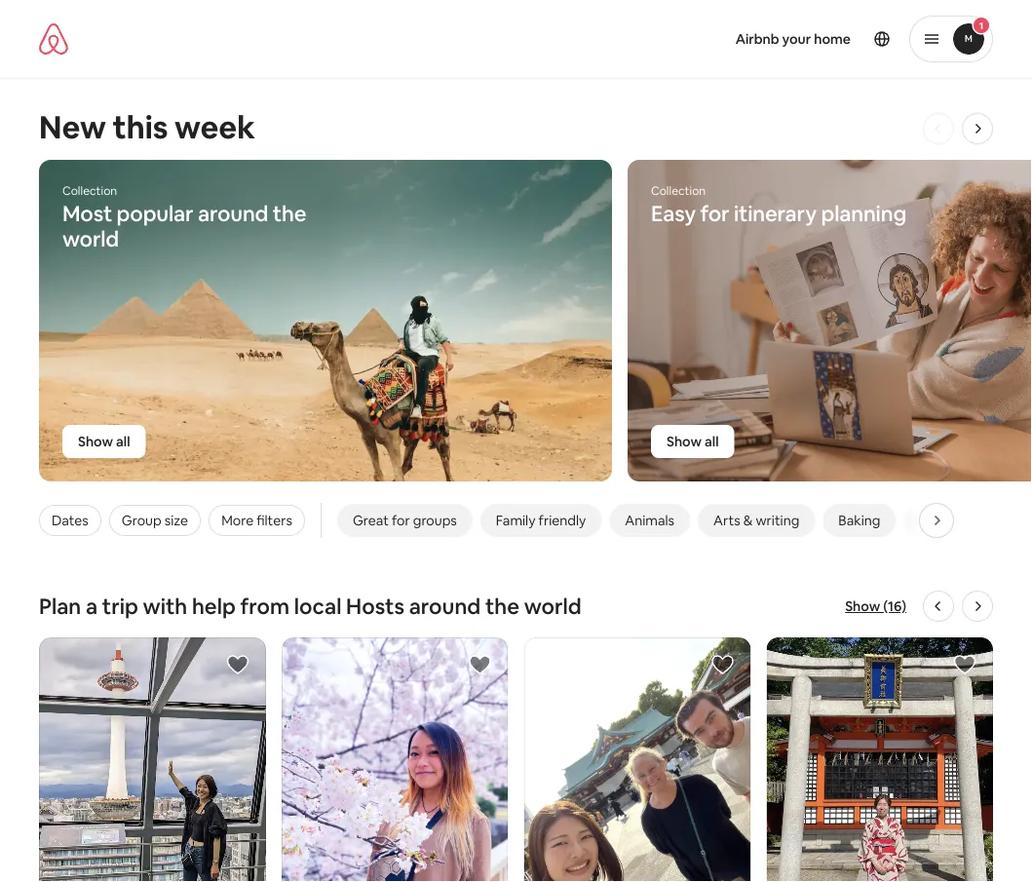 Task type: locate. For each thing, give the bounding box(es) containing it.
1 horizontal spatial show all link
[[651, 425, 735, 458]]

show all
[[78, 433, 130, 450], [667, 433, 719, 450]]

save this experience image
[[711, 653, 734, 677], [953, 653, 977, 677]]

show all for most popular around the world
[[78, 433, 130, 450]]

for right easy
[[700, 199, 730, 227]]

1 save this experience image from the left
[[711, 653, 734, 677]]

0 horizontal spatial save this experience image
[[711, 653, 734, 677]]

2 all from the left
[[705, 433, 719, 450]]

writing
[[756, 512, 800, 529]]

friendly
[[539, 512, 586, 529]]

2 save this experience image from the left
[[468, 653, 492, 677]]

new this week
[[39, 106, 255, 147]]

cooking
[[920, 512, 972, 529]]

show all up dates dropdown button on the left of the page
[[78, 433, 130, 450]]

0 vertical spatial the
[[273, 199, 306, 227]]

1 vertical spatial around
[[409, 592, 481, 620]]

2 collection from the left
[[651, 183, 706, 198]]

cooking element
[[920, 512, 972, 529]]

0 horizontal spatial save this experience image
[[226, 653, 249, 677]]

1 show all from the left
[[78, 433, 130, 450]]

show all up the arts
[[667, 433, 719, 450]]

around right popular
[[198, 199, 268, 227]]

1 all from the left
[[116, 433, 130, 450]]

0 horizontal spatial show
[[78, 433, 113, 450]]

the
[[273, 199, 306, 227], [485, 592, 520, 620]]

all
[[116, 433, 130, 450], [705, 433, 719, 450]]

size
[[165, 512, 188, 529]]

around
[[198, 199, 268, 227], [409, 592, 481, 620]]

all for most popular around the world
[[116, 433, 130, 450]]

0 horizontal spatial the
[[273, 199, 306, 227]]

local
[[294, 592, 342, 620]]

around inside collection most popular around the world
[[198, 199, 268, 227]]

new this week group
[[0, 159, 1032, 483]]

show all link up dates dropdown button on the left of the page
[[62, 425, 146, 458]]

1 button
[[910, 16, 993, 62]]

show
[[78, 433, 113, 450], [667, 433, 702, 450], [845, 598, 880, 615]]

baking
[[839, 512, 881, 529]]

for inside collection easy for itinerary planning
[[700, 199, 730, 227]]

1 vertical spatial world
[[524, 592, 582, 620]]

family friendly element
[[496, 512, 586, 529]]

for right "great"
[[392, 512, 410, 529]]

arts
[[714, 512, 741, 529]]

0 horizontal spatial world
[[62, 225, 119, 252]]

arts & writing
[[714, 512, 800, 529]]

from
[[240, 592, 290, 620]]

most
[[62, 199, 112, 227]]

1 horizontal spatial show all
[[667, 433, 719, 450]]

0 vertical spatial for
[[700, 199, 730, 227]]

collection inside collection most popular around the world
[[62, 183, 117, 198]]

0 horizontal spatial for
[[392, 512, 410, 529]]

all up the arts
[[705, 433, 719, 450]]

plan
[[39, 592, 81, 620]]

family friendly button
[[480, 504, 602, 537]]

2 show all link from the left
[[651, 425, 735, 458]]

planning
[[821, 199, 907, 227]]

family friendly
[[496, 512, 586, 529]]

airbnb your home link
[[724, 19, 863, 59]]

0 horizontal spatial show all
[[78, 433, 130, 450]]

animals element
[[625, 512, 675, 529]]

show for most popular around the world
[[78, 433, 113, 450]]

for
[[700, 199, 730, 227], [392, 512, 410, 529]]

1 horizontal spatial for
[[700, 199, 730, 227]]

1 horizontal spatial the
[[485, 592, 520, 620]]

world
[[62, 225, 119, 252], [524, 592, 582, 620]]

dates button
[[39, 505, 101, 536]]

2 show all from the left
[[667, 433, 719, 450]]

0 horizontal spatial all
[[116, 433, 130, 450]]

1 vertical spatial for
[[392, 512, 410, 529]]

0 horizontal spatial around
[[198, 199, 268, 227]]

more
[[221, 512, 254, 529]]

1 horizontal spatial all
[[705, 433, 719, 450]]

collection up most
[[62, 183, 117, 198]]

group size
[[122, 512, 188, 529]]

family
[[496, 512, 536, 529]]

show all link up the arts
[[651, 425, 735, 458]]

0 horizontal spatial show all link
[[62, 425, 146, 458]]

show all link for most popular around the world
[[62, 425, 146, 458]]

collection up easy
[[651, 183, 706, 198]]

(16)
[[883, 598, 907, 615]]

arts & writing button
[[698, 504, 815, 537]]

1 horizontal spatial save this experience image
[[468, 653, 492, 677]]

new
[[39, 106, 106, 147]]

collection inside collection easy for itinerary planning
[[651, 183, 706, 198]]

1 vertical spatial the
[[485, 592, 520, 620]]

show all link
[[62, 425, 146, 458], [651, 425, 735, 458]]

show left (16)
[[845, 598, 880, 615]]

show all for easy for itinerary planning
[[667, 433, 719, 450]]

with
[[143, 592, 187, 620]]

hosts
[[346, 592, 405, 620]]

baking button
[[823, 504, 896, 537]]

1 collection from the left
[[62, 183, 117, 198]]

show up dates dropdown button on the left of the page
[[78, 433, 113, 450]]

0 horizontal spatial collection
[[62, 183, 117, 198]]

0 vertical spatial world
[[62, 225, 119, 252]]

all up group
[[116, 433, 130, 450]]

1 horizontal spatial save this experience image
[[953, 653, 977, 677]]

1 horizontal spatial collection
[[651, 183, 706, 198]]

collection
[[62, 183, 117, 198], [651, 183, 706, 198]]

0 vertical spatial around
[[198, 199, 268, 227]]

show up the animals on the right bottom
[[667, 433, 702, 450]]

group size button
[[109, 505, 201, 536]]

1 show all link from the left
[[62, 425, 146, 458]]

save this experience image
[[226, 653, 249, 677], [468, 653, 492, 677]]

1 horizontal spatial show
[[667, 433, 702, 450]]

cooking button
[[904, 504, 988, 537]]

this week
[[113, 106, 255, 147]]

around right hosts
[[409, 592, 481, 620]]



Task type: vqa. For each thing, say whether or not it's contained in the screenshot.
bed
no



Task type: describe. For each thing, give the bounding box(es) containing it.
2 save this experience image from the left
[[953, 653, 977, 677]]

trip
[[102, 592, 138, 620]]

world inside collection most popular around the world
[[62, 225, 119, 252]]

group
[[122, 512, 162, 529]]

home
[[814, 30, 851, 48]]

groups
[[413, 512, 457, 529]]

more filters
[[221, 512, 292, 529]]

for inside button
[[392, 512, 410, 529]]

dates
[[52, 512, 89, 529]]

&
[[744, 512, 753, 529]]

profile element
[[686, 0, 993, 78]]

your
[[782, 30, 811, 48]]

a
[[86, 592, 98, 620]]

the inside collection most popular around the world
[[273, 199, 306, 227]]

show for easy for itinerary planning
[[667, 433, 702, 450]]

filters
[[257, 512, 292, 529]]

great for groups element
[[353, 512, 457, 529]]

show (16) link
[[845, 597, 907, 616]]

collection for most
[[62, 183, 117, 198]]

baking element
[[839, 512, 881, 529]]

more filters button
[[209, 505, 305, 536]]

great for groups
[[353, 512, 457, 529]]

airbnb
[[736, 30, 779, 48]]

itinerary
[[734, 199, 817, 227]]

all for easy for itinerary planning
[[705, 433, 719, 450]]

arts & writing element
[[714, 512, 800, 529]]

show (16)
[[845, 598, 907, 615]]

collection for easy
[[651, 183, 706, 198]]

2 horizontal spatial show
[[845, 598, 880, 615]]

help
[[192, 592, 236, 620]]

easy
[[651, 199, 696, 227]]

animals
[[625, 512, 675, 529]]

collection easy for itinerary planning
[[651, 183, 907, 227]]

airbnb your home
[[736, 30, 851, 48]]

plan a trip with help from local hosts around the world
[[39, 592, 582, 620]]

show all link for easy for itinerary planning
[[651, 425, 735, 458]]

1 horizontal spatial around
[[409, 592, 481, 620]]

great
[[353, 512, 389, 529]]

collection most popular around the world
[[62, 183, 306, 252]]

1 horizontal spatial world
[[524, 592, 582, 620]]

popular
[[117, 199, 193, 227]]

1
[[979, 19, 984, 32]]

animals button
[[610, 504, 690, 537]]

great for groups button
[[337, 504, 473, 537]]

1 save this experience image from the left
[[226, 653, 249, 677]]



